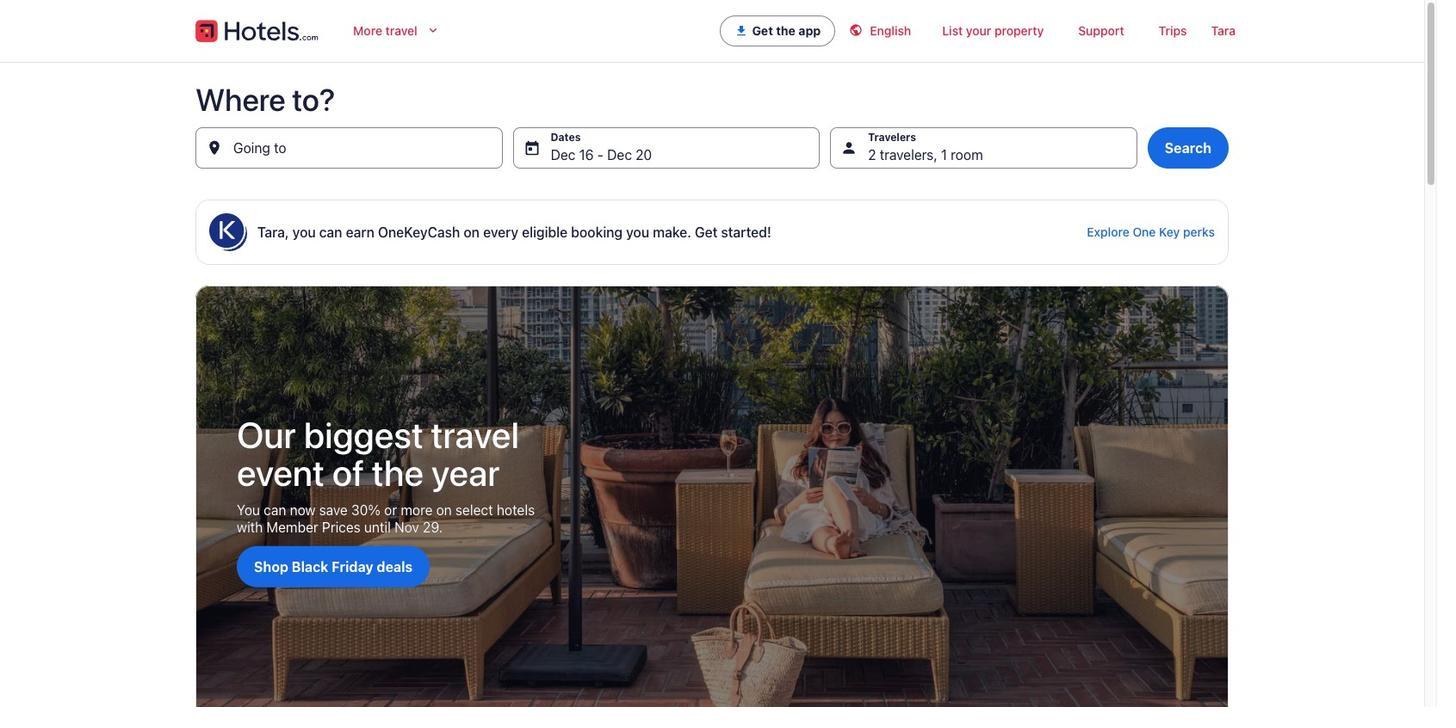 Task type: locate. For each thing, give the bounding box(es) containing it.
you
[[237, 503, 260, 518]]

explore one key perks link
[[1087, 225, 1215, 240]]

you left the make.
[[626, 225, 649, 240]]

1 vertical spatial travel
[[431, 413, 519, 456]]

1 horizontal spatial on
[[464, 225, 480, 240]]

1 vertical spatial the
[[372, 451, 424, 494]]

0 vertical spatial get
[[752, 23, 773, 38]]

on a rooftop patio image
[[195, 286, 1229, 708]]

earn
[[346, 225, 374, 240]]

get right download the app button image on the right of page
[[752, 23, 773, 38]]

1 horizontal spatial you
[[626, 225, 649, 240]]

2 you from the left
[[626, 225, 649, 240]]

get right the make.
[[695, 225, 718, 240]]

1 horizontal spatial dec
[[607, 147, 632, 163]]

you
[[292, 225, 316, 240], [626, 225, 649, 240]]

our biggest travel event of the year main content
[[0, 62, 1424, 708]]

get the app
[[752, 23, 821, 38]]

can up member
[[264, 503, 286, 518]]

the inside our biggest travel event of the year you can now save 30% or more on select hotels with member prices until nov 29.
[[372, 451, 424, 494]]

explore one key perks
[[1087, 225, 1215, 239]]

small image
[[849, 23, 863, 37]]

travel right more
[[385, 23, 417, 38]]

dec right the -
[[607, 147, 632, 163]]

1 horizontal spatial can
[[319, 225, 342, 240]]

more travel
[[353, 23, 417, 38]]

travel
[[385, 23, 417, 38], [431, 413, 519, 456]]

deals
[[377, 560, 413, 575]]

0 horizontal spatial dec
[[551, 147, 575, 163]]

every
[[483, 225, 518, 240]]

0 vertical spatial the
[[776, 23, 796, 38]]

your
[[966, 23, 991, 38]]

0 horizontal spatial travel
[[385, 23, 417, 38]]

dec left 16 on the top left of page
[[551, 147, 575, 163]]

0 horizontal spatial can
[[264, 503, 286, 518]]

1 vertical spatial on
[[436, 503, 452, 518]]

shop
[[254, 560, 288, 575]]

dec
[[551, 147, 575, 163], [607, 147, 632, 163]]

support
[[1078, 23, 1124, 38]]

2
[[868, 147, 876, 163]]

booking
[[571, 225, 623, 240]]

trips link
[[1141, 14, 1204, 48]]

to?
[[292, 81, 335, 118]]

-
[[597, 147, 604, 163]]

of
[[332, 451, 364, 494]]

friday
[[332, 560, 373, 575]]

search button
[[1148, 127, 1229, 169]]

with
[[237, 520, 263, 536]]

one
[[1133, 225, 1156, 239]]

get
[[752, 23, 773, 38], [695, 225, 718, 240]]

can left earn
[[319, 225, 342, 240]]

select
[[455, 503, 493, 518]]

1 vertical spatial get
[[695, 225, 718, 240]]

year
[[431, 451, 500, 494]]

tara, you can earn onekeycash on every eligible booking you make. get started!
[[257, 225, 771, 240]]

dec 16 - dec 20
[[551, 147, 652, 163]]

hotels
[[497, 503, 535, 518]]

0 vertical spatial travel
[[385, 23, 417, 38]]

0 horizontal spatial get
[[695, 225, 718, 240]]

2 dec from the left
[[607, 147, 632, 163]]

travel up select
[[431, 413, 519, 456]]

on left the every
[[464, 225, 480, 240]]

one key blue tier image
[[209, 214, 247, 251]]

0 vertical spatial can
[[319, 225, 342, 240]]

list your property link
[[925, 14, 1061, 48]]

the up or
[[372, 451, 424, 494]]

the
[[776, 23, 796, 38], [372, 451, 424, 494]]

list
[[942, 23, 963, 38]]

1 horizontal spatial the
[[776, 23, 796, 38]]

on
[[464, 225, 480, 240], [436, 503, 452, 518]]

0 horizontal spatial on
[[436, 503, 452, 518]]

nov
[[394, 520, 419, 536]]

key
[[1159, 225, 1180, 239]]

0 horizontal spatial you
[[292, 225, 316, 240]]

on up 29.
[[436, 503, 452, 518]]

english button
[[835, 14, 925, 48]]

black
[[292, 560, 328, 575]]

can
[[319, 225, 342, 240], [264, 503, 286, 518]]

1 horizontal spatial travel
[[431, 413, 519, 456]]

more
[[401, 503, 433, 518]]

1 vertical spatial can
[[264, 503, 286, 518]]

0 horizontal spatial the
[[372, 451, 424, 494]]

1 dec from the left
[[551, 147, 575, 163]]

the left app
[[776, 23, 796, 38]]

now
[[290, 503, 316, 518]]

you right tara,
[[292, 225, 316, 240]]

20
[[636, 147, 652, 163]]



Task type: describe. For each thing, give the bounding box(es) containing it.
travel inside more travel dropdown button
[[385, 23, 417, 38]]

0 vertical spatial on
[[464, 225, 480, 240]]

where to?
[[195, 81, 335, 118]]

2 travelers, 1 room
[[868, 147, 983, 163]]

get inside our biggest travel event of the year main content
[[695, 225, 718, 240]]

travel inside our biggest travel event of the year you can now save 30% or more on select hotels with member prices until nov 29.
[[431, 413, 519, 456]]

shop black friday deals link
[[237, 547, 430, 588]]

perks
[[1183, 225, 1215, 239]]

more travel button
[[339, 14, 454, 48]]

29.
[[423, 520, 443, 536]]

travelers,
[[880, 147, 937, 163]]

make.
[[653, 225, 691, 240]]

property
[[994, 23, 1044, 38]]

event
[[237, 451, 325, 494]]

onekeycash
[[378, 225, 460, 240]]

our
[[237, 413, 296, 456]]

explore
[[1087, 225, 1130, 239]]

download the app button image
[[735, 24, 749, 38]]

or
[[384, 503, 397, 518]]

1
[[941, 147, 947, 163]]

can inside our biggest travel event of the year you can now save 30% or more on select hotels with member prices until nov 29.
[[264, 503, 286, 518]]

biggest
[[304, 413, 423, 456]]

get the app link
[[720, 15, 835, 46]]

until
[[364, 520, 391, 536]]

shop black friday deals
[[254, 560, 413, 575]]

where
[[195, 81, 286, 118]]

2 travelers, 1 room button
[[830, 127, 1137, 169]]

save
[[319, 503, 348, 518]]

1 you from the left
[[292, 225, 316, 240]]

member
[[266, 520, 318, 536]]

30%
[[351, 503, 381, 518]]

started!
[[721, 225, 771, 240]]

more
[[353, 23, 382, 38]]

16
[[579, 147, 594, 163]]

english
[[870, 23, 911, 38]]

prices
[[322, 520, 361, 536]]

1 horizontal spatial get
[[752, 23, 773, 38]]

app
[[798, 23, 821, 38]]

dec 16 - dec 20 button
[[513, 127, 820, 169]]

hotels logo image
[[195, 17, 319, 45]]

tara
[[1211, 23, 1236, 38]]

eligible
[[522, 225, 568, 240]]

trips
[[1159, 23, 1187, 38]]

tara,
[[257, 225, 289, 240]]

list your property
[[942, 23, 1044, 38]]

support link
[[1061, 14, 1141, 48]]

room
[[951, 147, 983, 163]]

our biggest travel event of the year you can now save 30% or more on select hotels with member prices until nov 29.
[[237, 413, 535, 536]]

search
[[1165, 140, 1212, 156]]

on inside our biggest travel event of the year you can now save 30% or more on select hotels with member prices until nov 29.
[[436, 503, 452, 518]]

tara button
[[1204, 14, 1243, 48]]



Task type: vqa. For each thing, say whether or not it's contained in the screenshot.
2
yes



